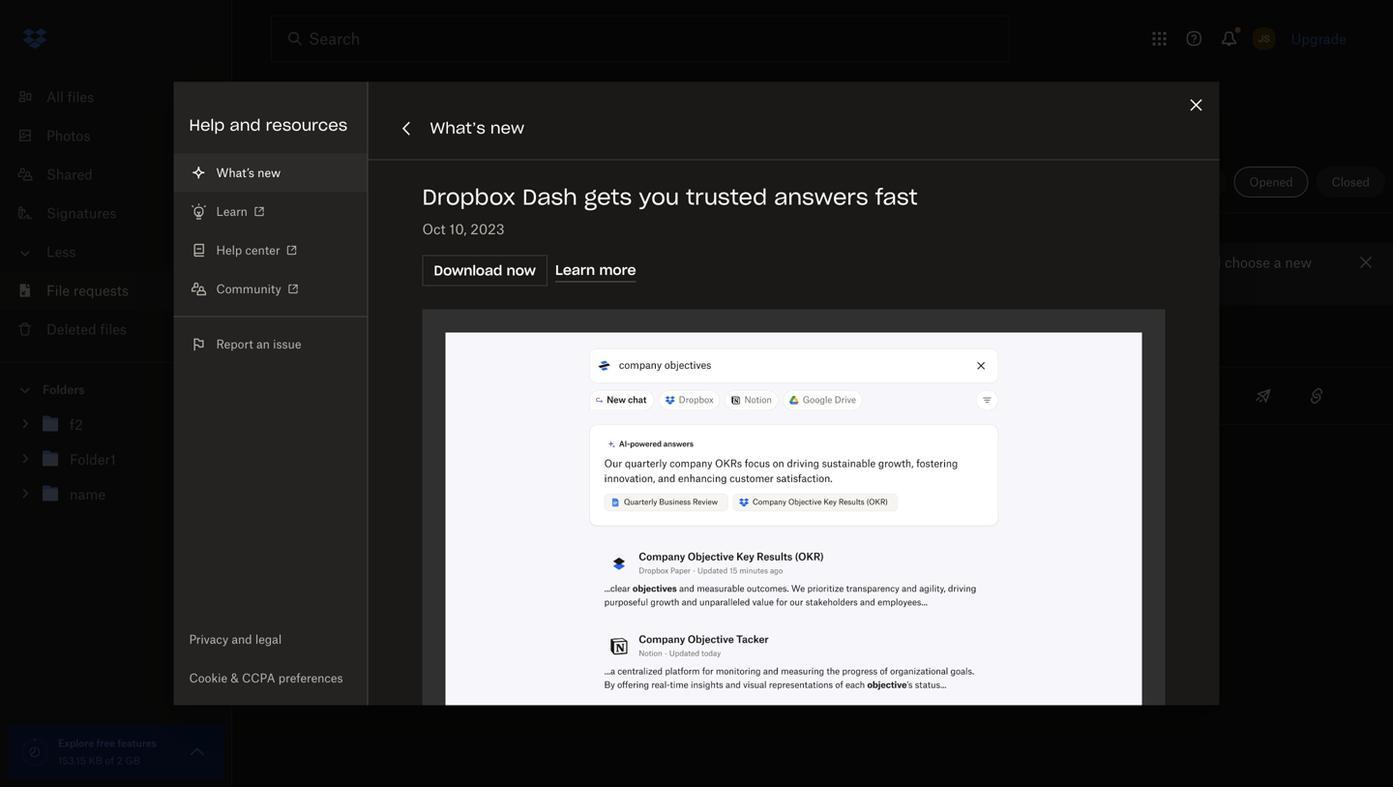 Task type: locate. For each thing, give the bounding box(es) containing it.
oct
[[423, 221, 446, 237]]

cookie & ccpa preferences
[[189, 671, 343, 685]]

&
[[231, 671, 239, 685]]

folders button
[[0, 375, 232, 403]]

0 horizontal spatial files
[[67, 89, 94, 105]]

learn more
[[556, 261, 637, 279]]

0 horizontal spatial learn
[[216, 204, 248, 219]]

list
[[0, 66, 232, 362]]

1 horizontal spatial request
[[933, 254, 982, 271]]

what's new inside button
[[216, 166, 281, 180]]

0 vertical spatial files
[[67, 89, 94, 105]]

1 vertical spatial what's new
[[216, 166, 281, 180]]

-
[[779, 388, 785, 404], [980, 388, 986, 404]]

cookie
[[189, 671, 228, 685]]

shared link
[[15, 155, 232, 194]]

1 row from the top
[[271, 305, 1394, 368]]

2 column header from the left
[[1114, 313, 1192, 359]]

2 vertical spatial and
[[232, 632, 252, 647]]

file right about
[[483, 143, 502, 159]]

'reopen'
[[1144, 254, 1194, 271]]

row containing 12/20/2023
[[271, 368, 1394, 425]]

1 vertical spatial requests
[[506, 143, 561, 159]]

row down pro trial element in the top of the page
[[271, 368, 1394, 425]]

file
[[271, 93, 308, 120], [46, 282, 70, 299]]

help up what's new button
[[189, 115, 225, 135]]

learn for learn about file requests
[[402, 143, 438, 159]]

0 vertical spatial help
[[189, 115, 225, 135]]

learn up the help center
[[216, 204, 248, 219]]

the
[[503, 254, 524, 271], [909, 254, 930, 271]]

folder.
[[985, 254, 1024, 271], [283, 277, 322, 294]]

was right the folder on the left top of page
[[568, 254, 594, 271]]

1 vertical spatial and
[[1198, 254, 1222, 271]]

name
[[287, 339, 326, 356]]

new right a
[[1286, 254, 1313, 271]]

0 horizontal spatial file
[[46, 282, 70, 299]]

request right a
[[320, 254, 368, 271]]

0 vertical spatial requests
[[315, 93, 414, 120]]

new inside a file request was closed because the folder was deleted or you no longer have permission to edit the request folder. to reopen it, click 'reopen' and choose a new folder.
[[1286, 254, 1313, 271]]

2 the from the left
[[909, 254, 930, 271]]

1 horizontal spatial new
[[491, 118, 525, 138]]

0 horizontal spatial -
[[779, 388, 785, 404]]

all
[[46, 89, 64, 105]]

1 horizontal spatial files
[[100, 321, 127, 337]]

0 vertical spatial learn
[[402, 143, 438, 159]]

1 vertical spatial new
[[258, 166, 281, 180]]

1 horizontal spatial -
[[980, 388, 986, 404]]

file requests
[[271, 93, 414, 120], [46, 282, 129, 299]]

1 horizontal spatial was
[[568, 254, 594, 271]]

files inside all files link
[[67, 89, 94, 105]]

and for resources
[[230, 115, 261, 135]]

what's new up learn about file requests
[[430, 118, 525, 138]]

click
[[1111, 254, 1141, 271]]

you inside help and resources dialog
[[639, 183, 680, 211]]

1 horizontal spatial what's new
[[430, 118, 525, 138]]

it,
[[1095, 254, 1107, 271]]

1 horizontal spatial file
[[483, 143, 502, 159]]

row down a file request was closed because the folder was deleted or you no longer have permission to edit the request folder. to reopen it, click 'reopen' and choose a new folder.
[[271, 305, 1394, 368]]

1 horizontal spatial what's
[[430, 118, 486, 138]]

and up what's new button
[[230, 115, 261, 135]]

file right a
[[296, 254, 316, 271]]

learn inside "link"
[[216, 204, 248, 219]]

files inside deleted files link
[[100, 321, 127, 337]]

files down file requests list item
[[100, 321, 127, 337]]

2 row from the top
[[271, 368, 1394, 425]]

deleted
[[46, 321, 97, 337]]

what's new up learn "link"
[[216, 166, 281, 180]]

send email image
[[1252, 384, 1276, 408]]

learn left more
[[556, 261, 595, 279]]

gb
[[125, 755, 140, 767]]

reopen
[[1047, 254, 1092, 271]]

0 horizontal spatial file requests
[[46, 282, 129, 299]]

and inside "link"
[[232, 632, 252, 647]]

dropbox dash gets you trusted answers fast
[[423, 183, 918, 211]]

column header down the to
[[980, 313, 1058, 359]]

1 vertical spatial file requests
[[46, 282, 129, 299]]

2 vertical spatial learn
[[556, 261, 595, 279]]

2 vertical spatial new
[[1286, 254, 1313, 271]]

0 horizontal spatial what's
[[216, 166, 255, 180]]

0 horizontal spatial was
[[372, 254, 397, 271]]

pro trial element
[[847, 336, 878, 359]]

help left center on the top
[[216, 243, 242, 257]]

new up learn "link"
[[258, 166, 281, 180]]

and left choose
[[1198, 254, 1222, 271]]

what's new
[[430, 118, 525, 138], [216, 166, 281, 180]]

learn
[[402, 143, 438, 159], [216, 204, 248, 219], [556, 261, 595, 279]]

requests
[[315, 93, 414, 120], [506, 143, 561, 159], [73, 282, 129, 299]]

upgrade
[[1292, 30, 1347, 47]]

legal
[[255, 632, 282, 647]]

learn inside button
[[556, 261, 595, 279]]

you right gets
[[639, 183, 680, 211]]

2 - from the left
[[980, 388, 986, 404]]

new
[[491, 118, 525, 138], [258, 166, 281, 180], [1286, 254, 1313, 271]]

download now button
[[423, 255, 548, 286]]

folder. left the to
[[985, 254, 1024, 271]]

table
[[271, 305, 1394, 425]]

1 vertical spatial files
[[100, 321, 127, 337]]

1 horizontal spatial column header
[[1114, 313, 1192, 359]]

row
[[271, 305, 1394, 368], [271, 368, 1394, 425]]

1 horizontal spatial the
[[909, 254, 930, 271]]

0 horizontal spatial what's new
[[216, 166, 281, 180]]

0 horizontal spatial request
[[320, 254, 368, 271]]

file up what's new button
[[271, 93, 308, 120]]

list containing all files
[[0, 66, 232, 362]]

1 horizontal spatial requests
[[315, 93, 414, 120]]

file
[[483, 143, 502, 159], [296, 254, 316, 271]]

was left closed
[[372, 254, 397, 271]]

file down less
[[46, 282, 70, 299]]

you right or
[[666, 254, 689, 271]]

1 request from the left
[[320, 254, 368, 271]]

1 vertical spatial you
[[666, 254, 689, 271]]

1 horizontal spatial file requests
[[271, 93, 414, 120]]

closed button
[[1317, 167, 1386, 197]]

0 horizontal spatial file
[[296, 254, 316, 271]]

file requests list item
[[0, 271, 232, 310]]

1 horizontal spatial file
[[271, 93, 308, 120]]

table containing name
[[271, 305, 1394, 425]]

group
[[0, 403, 232, 526]]

center
[[245, 243, 280, 257]]

new inside button
[[258, 166, 281, 180]]

explore free features 153.15 kb of 2 gb
[[58, 737, 157, 767]]

resources
[[266, 115, 348, 135]]

what's up about
[[430, 118, 486, 138]]

1 was from the left
[[372, 254, 397, 271]]

column header
[[980, 313, 1058, 359], [1114, 313, 1192, 359]]

the left the folder on the left top of page
[[503, 254, 524, 271]]

download
[[434, 262, 503, 279]]

have
[[756, 254, 786, 271]]

because
[[446, 254, 499, 271]]

a
[[1275, 254, 1282, 271]]

0 vertical spatial folder.
[[985, 254, 1024, 271]]

new up learn about file requests
[[491, 118, 525, 138]]

1 vertical spatial file
[[296, 254, 316, 271]]

what's up learn "link"
[[216, 166, 255, 180]]

trusted
[[686, 183, 768, 211]]

column header down 'reopen'
[[1114, 313, 1192, 359]]

row containing name
[[271, 305, 1394, 368]]

you
[[639, 183, 680, 211], [666, 254, 689, 271]]

2
[[117, 755, 123, 767]]

0 horizontal spatial folder.
[[283, 277, 322, 294]]

request
[[320, 254, 368, 271], [933, 254, 982, 271]]

2 vertical spatial requests
[[73, 282, 129, 299]]

help and resources
[[189, 115, 348, 135]]

request right edit
[[933, 254, 982, 271]]

0 horizontal spatial new
[[258, 166, 281, 180]]

2 horizontal spatial learn
[[556, 261, 595, 279]]

cell
[[1340, 368, 1394, 424]]

folder. down a
[[283, 277, 322, 294]]

0 horizontal spatial the
[[503, 254, 524, 271]]

signatures link
[[15, 194, 232, 232]]

learn for learn more
[[556, 261, 595, 279]]

what's
[[430, 118, 486, 138], [216, 166, 255, 180]]

1 vertical spatial file
[[46, 282, 70, 299]]

and
[[230, 115, 261, 135], [1198, 254, 1222, 271], [232, 632, 252, 647]]

1 vertical spatial help
[[216, 243, 242, 257]]

learn down go back image
[[402, 143, 438, 159]]

1 vertical spatial what's
[[216, 166, 255, 180]]

learn more button
[[556, 259, 637, 282]]

all files
[[46, 89, 94, 105]]

2 horizontal spatial new
[[1286, 254, 1313, 271]]

0 vertical spatial what's
[[430, 118, 486, 138]]

the right edit
[[909, 254, 930, 271]]

1 vertical spatial learn
[[216, 204, 248, 219]]

0 vertical spatial you
[[639, 183, 680, 211]]

and left legal on the bottom of page
[[232, 632, 252, 647]]

deleted files link
[[15, 310, 232, 348]]

photos
[[46, 127, 90, 144]]

0 horizontal spatial column header
[[980, 313, 1058, 359]]

cookie & ccpa preferences button
[[174, 659, 367, 697]]

deleted
[[598, 254, 645, 271]]

was
[[372, 254, 397, 271], [568, 254, 594, 271]]

folders
[[43, 382, 85, 397]]

2 request from the left
[[933, 254, 982, 271]]

folder
[[527, 254, 565, 271]]

dash answer screen image
[[446, 333, 1143, 725]]

permission
[[790, 254, 861, 271]]

requests inside list item
[[73, 282, 129, 299]]

0 vertical spatial and
[[230, 115, 261, 135]]

privacy and legal
[[189, 632, 282, 647]]

help
[[189, 115, 225, 135], [216, 243, 242, 257]]

files right all
[[67, 89, 94, 105]]

1 horizontal spatial learn
[[402, 143, 438, 159]]

now
[[507, 262, 536, 279]]

0 horizontal spatial requests
[[73, 282, 129, 299]]



Task type: describe. For each thing, give the bounding box(es) containing it.
quota usage element
[[19, 737, 50, 768]]

upgrade link
[[1292, 30, 1347, 47]]

0 vertical spatial file
[[483, 143, 502, 159]]

created button
[[578, 336, 632, 359]]

153.15
[[58, 755, 86, 767]]

0 vertical spatial file
[[271, 93, 308, 120]]

1 column header from the left
[[980, 313, 1058, 359]]

to
[[1028, 254, 1044, 271]]

files for all files
[[67, 89, 94, 105]]

copy link image
[[1306, 384, 1329, 408]]

closed
[[401, 254, 442, 271]]

ccpa
[[242, 671, 275, 685]]

learn for learn
[[216, 204, 248, 219]]

what's inside button
[[216, 166, 255, 180]]

privacy and legal link
[[174, 620, 367, 659]]

1 the from the left
[[503, 254, 524, 271]]

all files link
[[15, 77, 232, 116]]

file requests inside list item
[[46, 282, 129, 299]]

preferences
[[279, 671, 343, 685]]

and inside a file request was closed because the folder was deleted or you no longer have permission to edit the request folder. to reopen it, click 'reopen' and choose a new folder.
[[1198, 254, 1222, 271]]

help center link
[[174, 231, 367, 270]]

1 horizontal spatial folder.
[[985, 254, 1024, 271]]

about
[[442, 143, 479, 159]]

2023
[[471, 221, 505, 237]]

shared
[[46, 166, 93, 182]]

help for help center
[[216, 243, 242, 257]]

kb
[[89, 755, 103, 767]]

learn about file requests link
[[402, 143, 561, 159]]

help and resources dialog
[[174, 82, 1220, 787]]

12/20/2023
[[578, 388, 657, 404]]

features
[[118, 737, 157, 749]]

of
[[105, 755, 114, 767]]

signatures
[[46, 205, 117, 221]]

2 was from the left
[[568, 254, 594, 271]]

less image
[[15, 243, 35, 263]]

report an issue link
[[174, 325, 367, 363]]

community
[[216, 282, 281, 296]]

learn about file requests
[[402, 143, 561, 159]]

dropbox
[[423, 183, 516, 211]]

to
[[864, 254, 877, 271]]

deleted files
[[46, 321, 127, 337]]

edit
[[881, 254, 905, 271]]

opened
[[1250, 175, 1294, 189]]

issue
[[273, 337, 301, 351]]

you inside a file request was closed because the folder was deleted or you no longer have permission to edit the request folder. to reopen it, click 'reopen' and choose a new folder.
[[666, 254, 689, 271]]

oct 10, 2023
[[423, 221, 505, 237]]

files for deleted files
[[100, 321, 127, 337]]

explore
[[58, 737, 94, 749]]

go back image
[[395, 117, 419, 140]]

or
[[649, 254, 662, 271]]

opened button
[[1235, 167, 1309, 197]]

0 vertical spatial new
[[491, 118, 525, 138]]

file inside a file request was closed because the folder was deleted or you no longer have permission to edit the request folder. to reopen it, click 'reopen' and choose a new folder.
[[296, 254, 316, 271]]

answers
[[775, 183, 869, 211]]

file inside list item
[[46, 282, 70, 299]]

gets
[[585, 183, 632, 211]]

created
[[578, 339, 632, 356]]

fast
[[876, 183, 918, 211]]

photos link
[[15, 116, 232, 155]]

help center
[[216, 243, 280, 257]]

learn link
[[174, 192, 367, 231]]

and for legal
[[232, 632, 252, 647]]

file requests link
[[15, 271, 232, 310]]

choose
[[1226, 254, 1271, 271]]

privacy
[[189, 632, 229, 647]]

1 - from the left
[[779, 388, 785, 404]]

community link
[[174, 270, 367, 308]]

1 vertical spatial folder.
[[283, 277, 322, 294]]

10,
[[450, 221, 467, 237]]

a file request was closed because the folder was deleted or you no longer have permission to edit the request folder. to reopen it, click 'reopen' and choose a new folder.
[[283, 254, 1313, 294]]

no
[[692, 254, 708, 271]]

a file request was closed because the folder was deleted or you no longer have permission to edit the request folder. to reopen it, click 'reopen' and choose a new folder. alert
[[271, 243, 1394, 305]]

download now
[[434, 262, 536, 279]]

closed
[[1333, 175, 1371, 189]]

what's new button
[[174, 153, 367, 192]]

dropbox image
[[15, 19, 54, 58]]

2 horizontal spatial requests
[[506, 143, 561, 159]]

report
[[216, 337, 253, 351]]

0 vertical spatial file requests
[[271, 93, 414, 120]]

dash
[[523, 183, 578, 211]]

free
[[96, 737, 115, 749]]

an
[[256, 337, 270, 351]]

a
[[283, 254, 293, 271]]

0 vertical spatial what's new
[[430, 118, 525, 138]]

less
[[46, 243, 76, 260]]

help for help and resources
[[189, 115, 225, 135]]

report an issue
[[216, 337, 301, 351]]

more
[[600, 261, 637, 279]]

longer
[[712, 254, 753, 271]]



Task type: vqa. For each thing, say whether or not it's contained in the screenshot.
the left Request
yes



